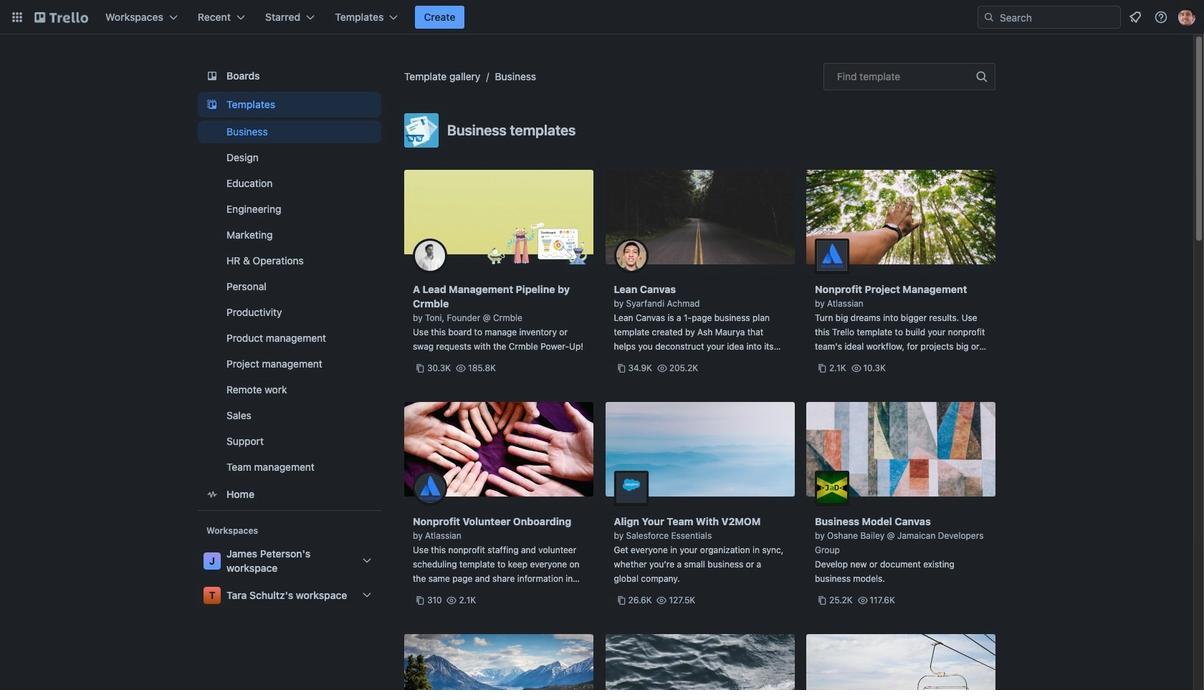 Task type: vqa. For each thing, say whether or not it's contained in the screenshot.
top Terry Turtle (Terryturtle) icon
no



Task type: describe. For each thing, give the bounding box(es) containing it.
james peterson (jamespeterson93) image
[[1179, 9, 1196, 26]]

primary element
[[0, 0, 1205, 34]]

board image
[[204, 67, 221, 85]]

open information menu image
[[1155, 10, 1169, 24]]

business icon image
[[404, 113, 439, 148]]

template board image
[[204, 96, 221, 113]]

home image
[[204, 486, 221, 503]]

toni, founder @ crmble image
[[413, 239, 447, 273]]

back to home image
[[34, 6, 88, 29]]



Task type: locate. For each thing, give the bounding box(es) containing it.
0 horizontal spatial atlassian image
[[413, 471, 447, 506]]

1 horizontal spatial atlassian image
[[815, 239, 850, 273]]

search image
[[984, 11, 995, 23]]

None field
[[824, 63, 996, 90]]

Search field
[[978, 6, 1122, 29]]

1 vertical spatial atlassian image
[[413, 471, 447, 506]]

salesforce essentials image
[[614, 471, 649, 506]]

0 vertical spatial atlassian image
[[815, 239, 850, 273]]

atlassian image
[[815, 239, 850, 273], [413, 471, 447, 506]]

syarfandi achmad image
[[614, 239, 649, 273]]

0 notifications image
[[1127, 9, 1145, 26]]

oshane bailey @ jamaican developers group image
[[815, 471, 850, 506]]



